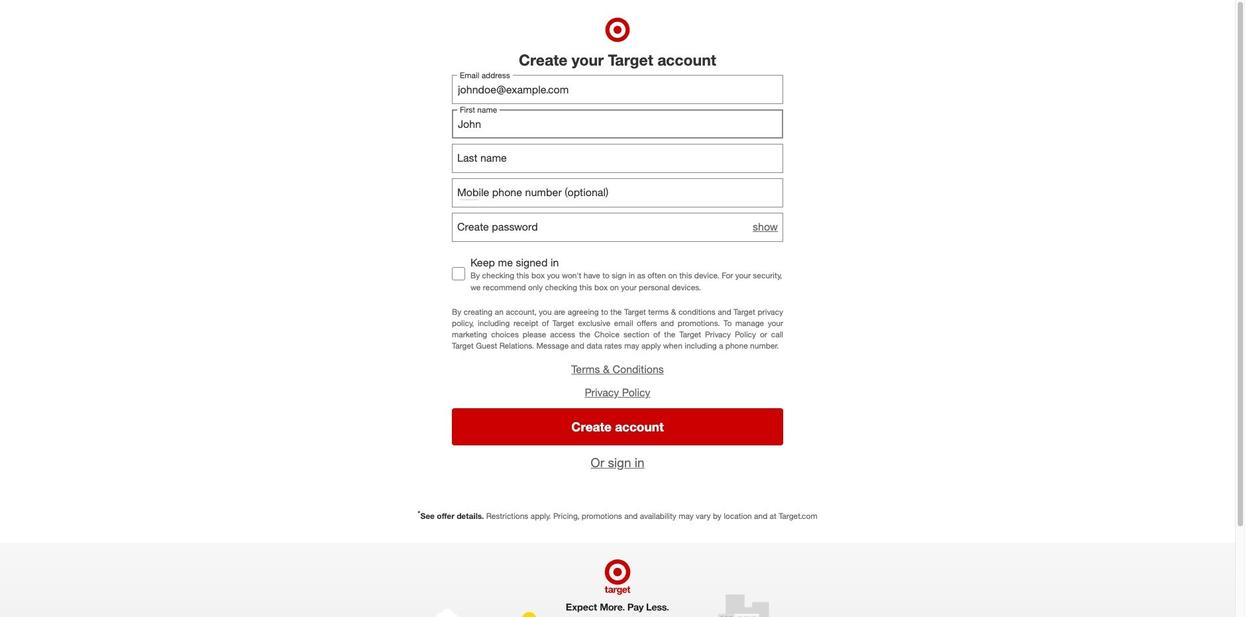 Task type: describe. For each thing, give the bounding box(es) containing it.
target: expect more. pay less. image
[[431, 543, 804, 617]]

us members only. image
[[460, 184, 479, 203]]



Task type: vqa. For each thing, say whether or not it's contained in the screenshot.
password field
yes



Task type: locate. For each thing, give the bounding box(es) containing it.
None telephone field
[[452, 178, 783, 207]]

None text field
[[452, 75, 783, 104]]

None password field
[[452, 212, 783, 242]]

None checkbox
[[452, 267, 465, 280]]

None text field
[[452, 109, 783, 138], [452, 144, 783, 173], [452, 109, 783, 138], [452, 144, 783, 173]]



